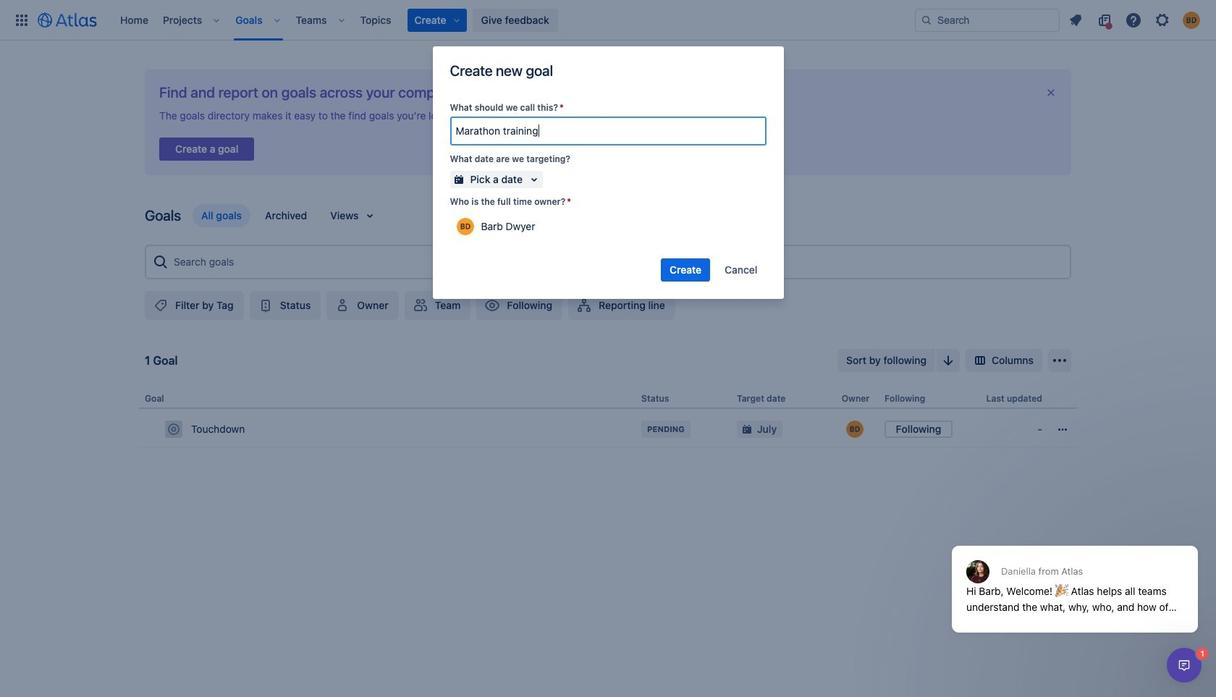 Task type: describe. For each thing, give the bounding box(es) containing it.
Search field
[[915, 8, 1060, 32]]

0 vertical spatial dialog
[[945, 511, 1206, 644]]

following image
[[484, 297, 501, 314]]

Search goals field
[[169, 249, 1065, 275]]

help image
[[1125, 11, 1143, 29]]

search image
[[921, 14, 933, 26]]

search goals image
[[152, 253, 169, 271]]



Task type: vqa. For each thing, say whether or not it's contained in the screenshot.
Search projects image
no



Task type: locate. For each thing, give the bounding box(es) containing it.
1 vertical spatial dialog
[[1167, 648, 1202, 683]]

top element
[[9, 0, 915, 40]]

None field
[[452, 118, 765, 144]]

dialog
[[945, 511, 1206, 644], [1167, 648, 1202, 683]]

status image
[[257, 297, 274, 314]]

banner
[[0, 0, 1217, 41]]

label image
[[152, 297, 169, 314]]

reverse sort order image
[[940, 352, 957, 369]]

None search field
[[915, 8, 1060, 32]]

close banner image
[[1046, 87, 1057, 98]]



